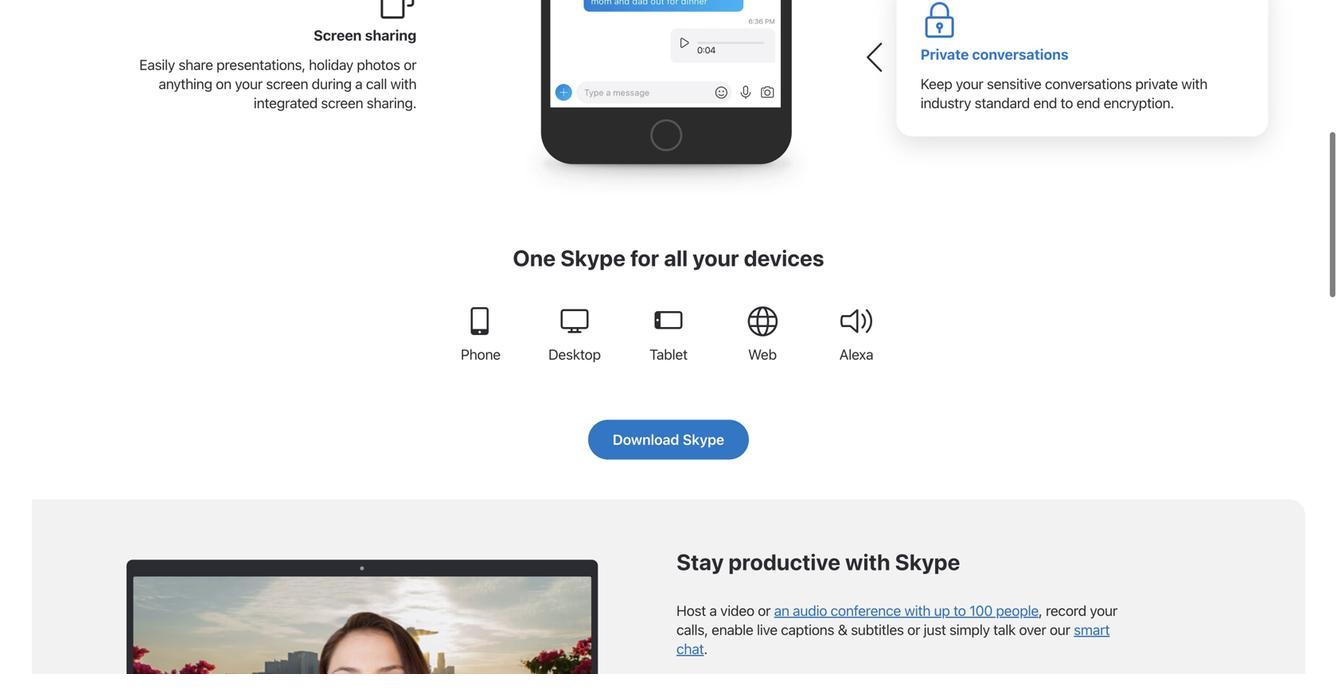 Task type: describe. For each thing, give the bounding box(es) containing it.
devices
[[744, 245, 825, 271]]

keep your sensitive conversations private with industry standard end to end encryption.
[[921, 75, 1208, 111]]

sharing.
[[367, 94, 417, 111]]

on
[[216, 75, 232, 92]]

download
[[613, 431, 680, 448]]

smart
[[1074, 622, 1110, 639]]

tablet
[[650, 346, 688, 363]]

your inside , record your calls, enable live captions & subtitles or just simply talk over our
[[1090, 602, 1118, 620]]

with up conference
[[846, 549, 891, 575]]

your right all
[[693, 245, 739, 271]]

one
[[513, 245, 556, 271]]

host
[[677, 602, 706, 620]]

1 horizontal spatial a
[[710, 602, 717, 620]]

.
[[704, 641, 708, 658]]

subtitles
[[851, 622, 904, 639]]

one skype for all your devices
[[513, 245, 825, 271]]

conversations inside keep your sensitive conversations private with industry standard end to end encryption.
[[1045, 75, 1132, 92]]

stay
[[677, 549, 724, 575]]

0 vertical spatial screen
[[266, 75, 308, 92]]

smart chat
[[677, 622, 1110, 658]]

over
[[1020, 622, 1047, 639]]

easily
[[139, 56, 175, 73]]

all
[[664, 245, 688, 271]]

sensitive
[[987, 75, 1042, 92]]

calls,
[[677, 622, 708, 639]]

share
[[179, 56, 213, 73]]

download skype
[[613, 431, 725, 448]]

talk
[[994, 622, 1016, 639]]

to for end
[[1061, 94, 1074, 111]]

holiday
[[309, 56, 354, 73]]

desktop
[[549, 346, 601, 363]]

enable
[[712, 622, 754, 639]]

an audio conference with up to 100 people link
[[774, 602, 1039, 620]]

or inside , record your calls, enable live captions & subtitles or just simply talk over our
[[908, 622, 921, 639]]

standard
[[975, 94, 1030, 111]]

alexa
[[840, 346, 874, 363]]

screen
[[314, 27, 362, 44]]

or inside easily share presentations, holiday photos or anything on your screen during a call with integrated screen sharing.
[[404, 56, 417, 73]]


[[559, 305, 591, 337]]

conference
[[831, 602, 901, 620]]

skype for download
[[683, 431, 725, 448]]

people
[[996, 602, 1039, 620]]

encryption.
[[1104, 94, 1175, 111]]


[[747, 305, 779, 337]]

2 horizontal spatial skype
[[895, 549, 961, 575]]

keep
[[921, 75, 953, 92]]


[[921, 2, 959, 40]]

your inside easily share presentations, holiday photos or anything on your screen during a call with integrated screen sharing.
[[235, 75, 263, 92]]

productive
[[729, 549, 841, 575]]

during
[[312, 75, 352, 92]]

private
[[1136, 75, 1179, 92]]



Task type: locate. For each thing, give the bounding box(es) containing it.
end left 'encryption.'
[[1077, 94, 1101, 111]]

up
[[934, 602, 950, 620]]

a right host
[[710, 602, 717, 620]]

integrated
[[254, 94, 318, 111]]

0 horizontal spatial screen
[[266, 75, 308, 92]]

a inside easily share presentations, holiday photos or anything on your screen during a call with integrated screen sharing.
[[355, 75, 363, 92]]

chat
[[677, 641, 704, 658]]

1 horizontal spatial screen
[[321, 94, 363, 111]]

 for tablet
[[653, 305, 685, 337]]

your up the smart
[[1090, 602, 1118, 620]]

,
[[1039, 602, 1043, 620]]

video
[[721, 602, 755, 620]]

1 vertical spatial skype
[[683, 431, 725, 448]]

easily share presentations, holiday photos or anything on your screen during a call with integrated screen sharing.
[[139, 56, 417, 111]]

0 horizontal spatial skype
[[561, 245, 626, 271]]

1 vertical spatial screen
[[321, 94, 363, 111]]

audio
[[793, 602, 828, 620]]

video showcase of features available on skype. skype provides you with audio and hd video calling, smart messaging, screen sharing, call recording and live subtitles, call to phones and on top of all we're keeping your conversations private. element
[[551, 0, 781, 108]]

, record your calls, enable live captions & subtitles or just simply talk over our
[[677, 602, 1118, 639]]

record
[[1046, 602, 1087, 620]]

stay productive with skype
[[677, 549, 961, 575]]

with inside easily share presentations, holiday photos or anything on your screen during a call with integrated screen sharing.
[[391, 75, 417, 92]]

conversations
[[973, 46, 1069, 63], [1045, 75, 1132, 92]]

your
[[235, 75, 263, 92], [956, 75, 984, 92], [693, 245, 739, 271], [1090, 602, 1118, 620]]

or
[[404, 56, 417, 73], [758, 602, 771, 620], [908, 622, 921, 639]]

or left an
[[758, 602, 771, 620]]

a left 'call'
[[355, 75, 363, 92]]


[[841, 305, 873, 337]]

1 horizontal spatial or
[[758, 602, 771, 620]]

0 horizontal spatial 
[[465, 305, 497, 337]]

screen
[[266, 75, 308, 92], [321, 94, 363, 111]]

to right standard
[[1061, 94, 1074, 111]]

0 vertical spatial to
[[1061, 94, 1074, 111]]

to for 100
[[954, 602, 966, 620]]

phone
[[461, 346, 501, 363]]

call
[[366, 75, 387, 92]]

with
[[391, 75, 417, 92], [1182, 75, 1208, 92], [846, 549, 891, 575], [905, 602, 931, 620]]

conversations up sensitive in the right top of the page
[[973, 46, 1069, 63]]

0 horizontal spatial to
[[954, 602, 966, 620]]

your up industry
[[956, 75, 984, 92]]

&
[[838, 622, 848, 639]]

photos
[[357, 56, 400, 73]]

to
[[1061, 94, 1074, 111], [954, 602, 966, 620]]

0 horizontal spatial a
[[355, 75, 363, 92]]

end down sensitive in the right top of the page
[[1034, 94, 1058, 111]]

1 horizontal spatial skype
[[683, 431, 725, 448]]

2 vertical spatial or
[[908, 622, 921, 639]]

0 vertical spatial or
[[404, 56, 417, 73]]

screen sharing
[[314, 27, 417, 44]]

or down an audio conference with up to 100 people link
[[908, 622, 921, 639]]

anything
[[159, 75, 212, 92]]

1 horizontal spatial 
[[653, 305, 685, 337]]

to right "up"
[[954, 602, 966, 620]]

with right private
[[1182, 75, 1208, 92]]

skype right download
[[683, 431, 725, 448]]

skype
[[561, 245, 626, 271], [683, 431, 725, 448], [895, 549, 961, 575]]

0 vertical spatial skype
[[561, 245, 626, 271]]

just
[[924, 622, 946, 639]]

2 end from the left
[[1077, 94, 1101, 111]]

0 vertical spatial a
[[355, 75, 363, 92]]

100
[[970, 602, 993, 620]]

1 vertical spatial a
[[710, 602, 717, 620]]

 up tablet
[[653, 305, 685, 337]]

 for phone
[[465, 305, 497, 337]]

private
[[921, 46, 969, 63]]

industry
[[921, 94, 972, 111]]

live
[[757, 622, 778, 639]]

1 end from the left
[[1034, 94, 1058, 111]]

 up phone
[[465, 305, 497, 337]]

an
[[774, 602, 790, 620]]

smart chat link
[[677, 622, 1110, 658]]

1 vertical spatial or
[[758, 602, 771, 620]]

skype left the 'for'
[[561, 245, 626, 271]]

presentations,
[[217, 56, 306, 73]]

our
[[1050, 622, 1071, 639]]

sharing
[[365, 27, 417, 44]]

host a video or an audio conference with up to 100 people
[[677, 602, 1039, 620]]

0 horizontal spatial or
[[404, 56, 417, 73]]

1 vertical spatial to
[[954, 602, 966, 620]]

private conversations
[[921, 46, 1069, 63]]

1 horizontal spatial end
[[1077, 94, 1101, 111]]

1  from the left
[[465, 305, 497, 337]]

with up sharing.
[[391, 75, 417, 92]]

screen down during
[[321, 94, 363, 111]]

to inside keep your sensitive conversations private with industry standard end to end encryption.
[[1061, 94, 1074, 111]]

2  from the left
[[653, 305, 685, 337]]

with inside keep your sensitive conversations private with industry standard end to end encryption.
[[1182, 75, 1208, 92]]

2 vertical spatial skype
[[895, 549, 961, 575]]

conversations up 'encryption.'
[[1045, 75, 1132, 92]]

skype for one
[[561, 245, 626, 271]]

0 horizontal spatial end
[[1034, 94, 1058, 111]]

screen up integrated
[[266, 75, 308, 92]]

web
[[749, 346, 777, 363]]


[[465, 305, 497, 337], [653, 305, 685, 337]]

a
[[355, 75, 363, 92], [710, 602, 717, 620]]

captions
[[781, 622, 835, 639]]

1 vertical spatial conversations
[[1045, 75, 1132, 92]]

1 horizontal spatial to
[[1061, 94, 1074, 111]]

or right photos
[[404, 56, 417, 73]]

download skype link
[[588, 420, 749, 460]]

your down presentations,
[[235, 75, 263, 92]]

0 vertical spatial conversations
[[973, 46, 1069, 63]]

end
[[1034, 94, 1058, 111], [1077, 94, 1101, 111]]

simply
[[950, 622, 990, 639]]

for
[[631, 245, 660, 271]]

with left "up"
[[905, 602, 931, 620]]

your inside keep your sensitive conversations private with industry standard end to end encryption.
[[956, 75, 984, 92]]

skype up "up"
[[895, 549, 961, 575]]

2 horizontal spatial or
[[908, 622, 921, 639]]



Task type: vqa. For each thing, say whether or not it's contained in the screenshot.
top 'Greg'
no



